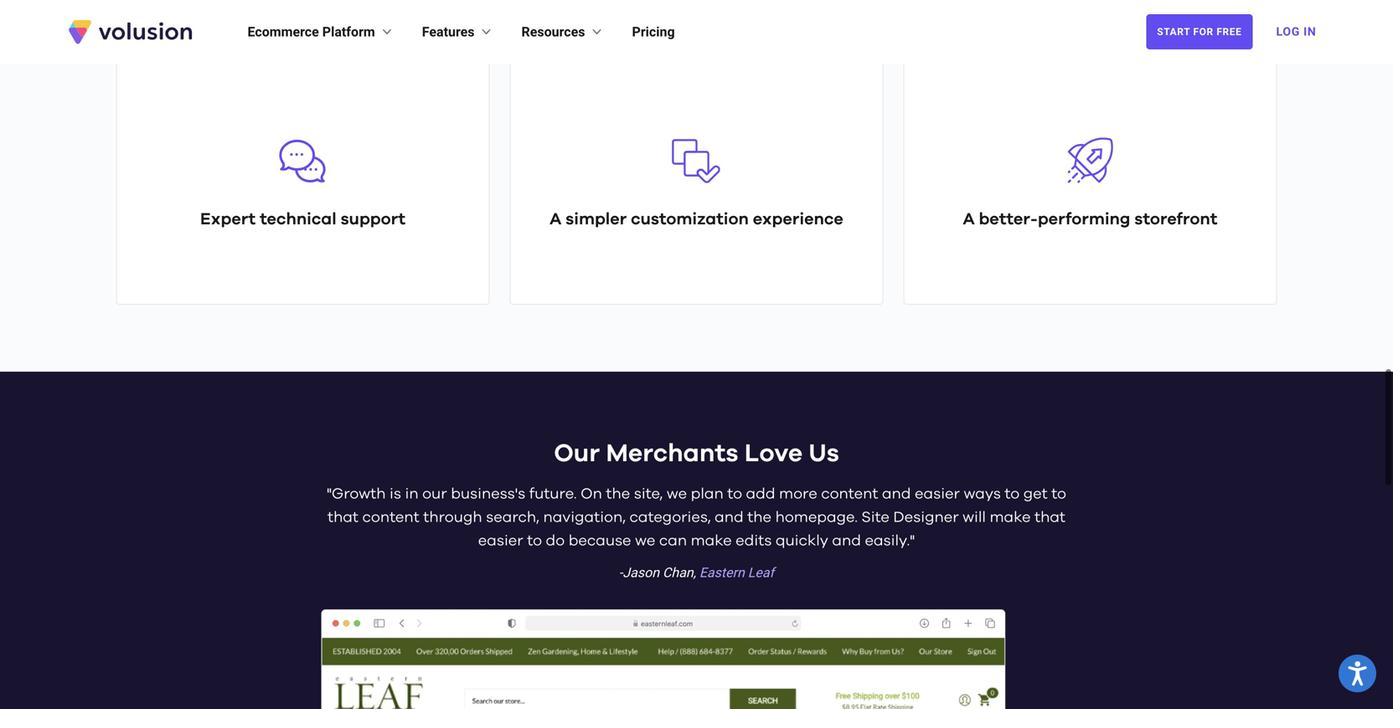 Task type: locate. For each thing, give the bounding box(es) containing it.
and down plan at the bottom
[[715, 510, 744, 525]]

on
[[581, 487, 602, 502]]

to left do on the bottom left of page
[[527, 534, 542, 549]]

search,
[[486, 510, 539, 525]]

the
[[606, 487, 630, 502], [747, 510, 772, 525]]

leaf
[[748, 565, 774, 581]]

1 vertical spatial and
[[715, 510, 744, 525]]

log in
[[1276, 25, 1317, 39]]

ecommerce
[[248, 24, 319, 40]]

0 horizontal spatial that
[[328, 510, 359, 525]]

0 vertical spatial and
[[882, 487, 911, 502]]

start for free link
[[1146, 14, 1253, 49]]

1 horizontal spatial easier
[[915, 487, 960, 502]]

1 a from the left
[[550, 211, 562, 228]]

we left can
[[635, 534, 655, 549]]

in
[[1304, 25, 1317, 39]]

expert
[[200, 211, 256, 228]]

because
[[569, 534, 631, 549]]

we up the categories,
[[667, 487, 687, 502]]

1 vertical spatial the
[[747, 510, 772, 525]]

0 horizontal spatial a
[[550, 211, 562, 228]]

log
[[1276, 25, 1300, 39]]

pricing
[[632, 24, 675, 40]]

-jason chan, eastern leaf
[[619, 565, 774, 581]]

1 horizontal spatial content
[[821, 487, 878, 502]]

edits
[[736, 534, 772, 549]]

get
[[1023, 487, 1048, 502]]

site
[[862, 510, 890, 525]]

a for a simpler customization experience
[[550, 211, 562, 228]]

0 horizontal spatial content
[[362, 510, 419, 525]]

0 vertical spatial content
[[821, 487, 878, 502]]

1 vertical spatial make
[[691, 534, 732, 549]]

to left get on the bottom right
[[1005, 487, 1020, 502]]

0 horizontal spatial easier
[[478, 534, 523, 549]]

0 horizontal spatial we
[[635, 534, 655, 549]]

easier
[[915, 487, 960, 502], [478, 534, 523, 549]]

a left "simpler"
[[550, 211, 562, 228]]

that
[[328, 510, 359, 525], [1035, 510, 1066, 525]]

quickly
[[776, 534, 828, 549]]

our
[[554, 441, 600, 467]]

we
[[667, 487, 687, 502], [635, 534, 655, 549]]

0 horizontal spatial the
[[606, 487, 630, 502]]

content down is on the bottom left of page
[[362, 510, 419, 525]]

a better-performing storefront
[[963, 211, 1218, 228]]

easier up designer
[[915, 487, 960, 502]]

ecommerce platform
[[248, 24, 375, 40]]

ways
[[964, 487, 1001, 502]]

free
[[1217, 26, 1242, 38]]

will
[[963, 510, 986, 525]]

simpler
[[566, 211, 627, 228]]

2 that from the left
[[1035, 510, 1066, 525]]

the down the add
[[747, 510, 772, 525]]

1 horizontal spatial a
[[963, 211, 975, 228]]

make up the eastern
[[691, 534, 732, 549]]

plan
[[691, 487, 724, 502]]

a left better-
[[963, 211, 975, 228]]

open accessibe: accessibility options, statement and help image
[[1348, 662, 1367, 686]]

1 horizontal spatial we
[[667, 487, 687, 502]]

1 horizontal spatial and
[[882, 487, 911, 502]]

1 vertical spatial we
[[635, 534, 655, 549]]

the right on
[[606, 487, 630, 502]]

to
[[727, 487, 742, 502], [1005, 487, 1020, 502], [1052, 487, 1066, 502], [527, 534, 542, 549]]

to right get on the bottom right
[[1052, 487, 1066, 502]]

0 vertical spatial easier
[[915, 487, 960, 502]]

that down "growth
[[328, 510, 359, 525]]

that down get on the bottom right
[[1035, 510, 1066, 525]]

0 horizontal spatial and
[[715, 510, 744, 525]]

easier down search,
[[478, 534, 523, 549]]

1 horizontal spatial the
[[747, 510, 772, 525]]

0 vertical spatial we
[[667, 487, 687, 502]]

1 horizontal spatial make
[[990, 510, 1031, 525]]

future.
[[529, 487, 577, 502]]

make down get on the bottom right
[[990, 510, 1031, 525]]

and up site
[[882, 487, 911, 502]]

content up site
[[821, 487, 878, 502]]

content
[[821, 487, 878, 502], [362, 510, 419, 525]]

1 vertical spatial easier
[[478, 534, 523, 549]]

and
[[882, 487, 911, 502], [715, 510, 744, 525]]

0 vertical spatial the
[[606, 487, 630, 502]]

pricing link
[[632, 22, 675, 42]]

love
[[745, 441, 803, 467]]

a
[[550, 211, 562, 228], [963, 211, 975, 228]]

0 vertical spatial make
[[990, 510, 1031, 525]]

experience
[[753, 211, 843, 228]]

make
[[990, 510, 1031, 525], [691, 534, 732, 549]]

a simpler customization experience
[[550, 211, 843, 228]]

expert technical support
[[200, 211, 406, 228]]

business's
[[451, 487, 525, 502]]

2 a from the left
[[963, 211, 975, 228]]

performing
[[1038, 211, 1130, 228]]

1 horizontal spatial that
[[1035, 510, 1066, 525]]

our
[[422, 487, 447, 502]]

better-
[[979, 211, 1038, 228]]



Task type: describe. For each thing, give the bounding box(es) containing it.
1 that from the left
[[328, 510, 359, 525]]

customization
[[631, 211, 749, 228]]

in
[[405, 487, 419, 502]]

do
[[546, 534, 565, 549]]

a for a better-performing storefront
[[963, 211, 975, 228]]

can
[[659, 534, 687, 549]]

platform
[[322, 24, 375, 40]]

start for free
[[1157, 26, 1242, 38]]

more
[[779, 487, 817, 502]]

homepage.
[[775, 510, 858, 525]]

eastern leaf link
[[699, 565, 774, 581]]

-
[[619, 565, 623, 581]]

designer
[[893, 510, 959, 525]]

start
[[1157, 26, 1190, 38]]

and easily."
[[832, 534, 915, 549]]

support
[[341, 211, 406, 228]]

ecommerce platform button
[[248, 22, 395, 42]]

chan,
[[663, 565, 696, 581]]

to left the add
[[727, 487, 742, 502]]

is
[[390, 487, 401, 502]]

for
[[1193, 26, 1214, 38]]

features button
[[422, 22, 495, 42]]

categories,
[[630, 510, 711, 525]]

merchants
[[606, 441, 738, 467]]

storefront
[[1135, 211, 1218, 228]]

log in link
[[1266, 13, 1327, 50]]

jason
[[623, 565, 659, 581]]

resources
[[522, 24, 585, 40]]

eastern
[[699, 565, 745, 581]]

our merchants love us
[[554, 441, 839, 467]]

technical
[[260, 211, 337, 228]]

0 horizontal spatial make
[[691, 534, 732, 549]]

add
[[746, 487, 775, 502]]

site,
[[634, 487, 663, 502]]

resources button
[[522, 22, 605, 42]]

navigation,
[[543, 510, 626, 525]]

1 vertical spatial content
[[362, 510, 419, 525]]

us
[[809, 441, 839, 467]]

features
[[422, 24, 475, 40]]

through
[[423, 510, 482, 525]]

"growth is in our business's future. on the site, we plan to add more content and easier ways to get to that content through search, navigation, categories, and the homepage. site designer will make that easier to do because we can make edits quickly and easily."
[[327, 487, 1066, 549]]

"growth
[[327, 487, 386, 502]]



Task type: vqa. For each thing, say whether or not it's contained in the screenshot.
will
yes



